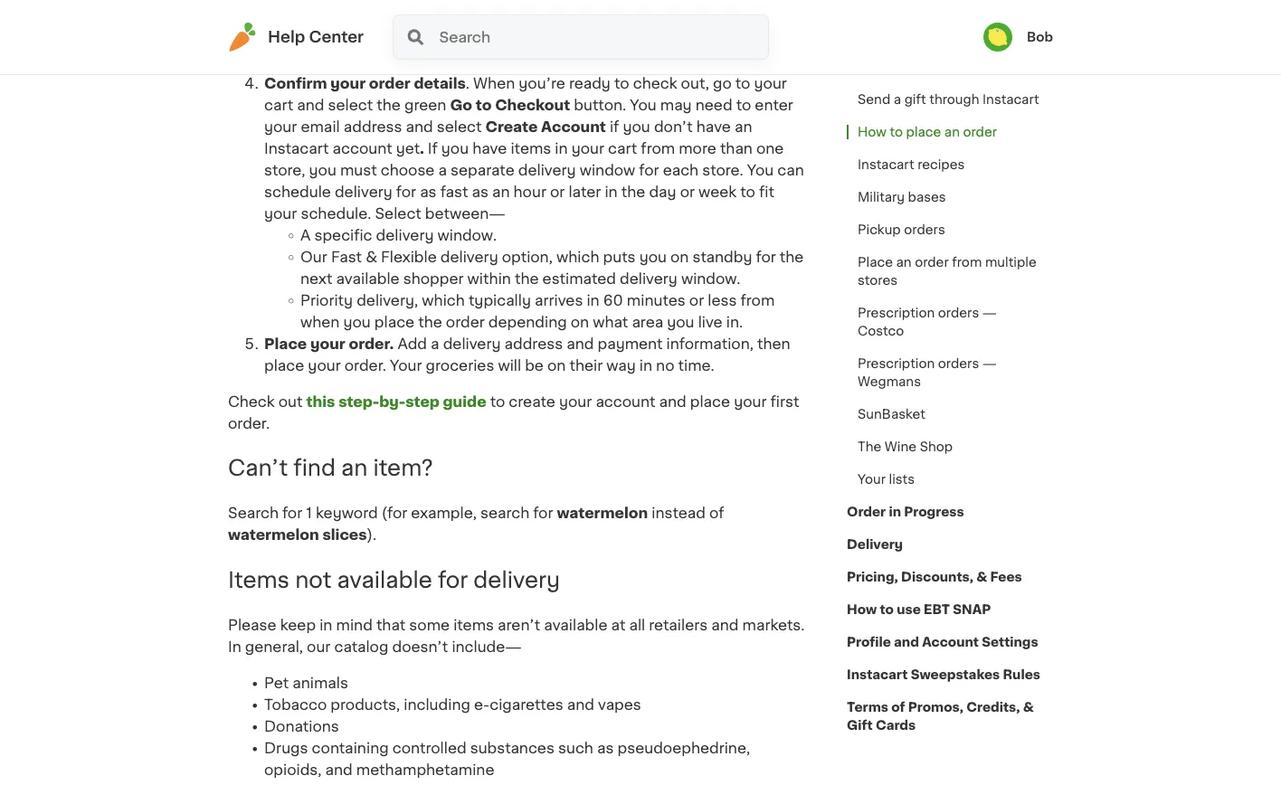 Task type: locate. For each thing, give the bounding box(es) containing it.
of up cards
[[892, 701, 905, 714]]

an down separate
[[492, 184, 510, 199]]

which up the estimated
[[556, 250, 600, 264]]

may up item
[[340, 32, 372, 47]]

step
[[406, 394, 440, 409]]

an up than
[[735, 119, 753, 134]]

delivery inside puts you on standby for the next available shopper within the estimated delivery window
[[620, 271, 678, 286]]

for up add
[[453, 11, 473, 25]]

account down button.
[[541, 119, 606, 134]]

1 vertical spatial account
[[922, 636, 979, 649]]

— for prescription orders — wegmans
[[983, 357, 997, 370]]

on inside add a delivery address and payment information, then place your order. your groceries will be on their way in no time.
[[548, 358, 566, 373]]

yet
[[396, 141, 420, 156]]

look
[[414, 11, 449, 25]]

and left vapes
[[567, 698, 595, 713]]

in down create account
[[555, 141, 568, 156]]

0 horizontal spatial have
[[473, 141, 507, 156]]

when
[[300, 315, 340, 329]]

2 vertical spatial order.
[[228, 416, 270, 431]]

your inside nter your email address and select
[[264, 119, 297, 134]]

2 — from the top
[[983, 357, 997, 370]]

need down go
[[696, 98, 733, 112]]

1 horizontal spatial &
[[977, 571, 988, 584]]

select inside . when you're ready to check out, go to your cart and select the green
[[328, 98, 373, 112]]

1 vertical spatial have
[[473, 141, 507, 156]]

2 vertical spatial on
[[548, 358, 566, 373]]

available inside puts you on standby for the next available shopper within the estimated delivery window
[[336, 271, 400, 286]]

1 horizontal spatial place
[[858, 256, 893, 269]]

available up delivery,
[[336, 271, 400, 286]]

instacart up military
[[858, 158, 915, 171]]

option,
[[502, 250, 553, 264]]

0 horizontal spatial place
[[264, 336, 307, 351]]

0 vertical spatial prescription
[[858, 307, 935, 319]]

the inside . when you're ready to check out, go to your cart and select the green
[[377, 98, 401, 112]]

0 vertical spatial have
[[697, 119, 731, 134]]

an up stores
[[896, 256, 912, 269]]

the left "day"
[[621, 184, 646, 199]]

on inside puts you on standby for the next available shopper within the estimated delivery window
[[671, 250, 689, 264]]

can down the one
[[778, 163, 804, 177]]

order. down check
[[228, 416, 270, 431]]

2 horizontal spatial on
[[671, 250, 689, 264]]

0 horizontal spatial select
[[328, 98, 373, 112]]

1 horizontal spatial on
[[571, 315, 589, 329]]

settings
[[982, 636, 1039, 649]]

or down the any
[[542, 54, 557, 69]]

for down choose
[[396, 184, 416, 199]]

1 vertical spatial account
[[596, 394, 656, 409]]

— inside "prescription orders — wegmans"
[[983, 357, 997, 370]]

0 horizontal spatial need
[[375, 32, 412, 47]]

for up the some
[[438, 570, 468, 591]]

delivery up minimums.
[[607, 11, 665, 25]]

remove
[[561, 54, 615, 69]]

your lists link
[[847, 463, 926, 496]]

instacart
[[983, 93, 1039, 106], [264, 141, 329, 156], [858, 158, 915, 171], [847, 669, 908, 681]]

and inside to create your account and place your first order.
[[659, 394, 687, 409]]

2 horizontal spatial items
[[619, 54, 660, 69]]

fast
[[331, 250, 362, 264]]

priority
[[300, 293, 353, 308]]

place down when
[[264, 336, 307, 351]]

1 vertical spatial next
[[300, 271, 332, 286]]

1 vertical spatial &
[[977, 571, 988, 584]]

sunbasket link
[[847, 398, 937, 431]]

your left first
[[734, 394, 767, 409]]

1 vertical spatial select
[[437, 119, 482, 134]]

address inside nter your email address and select
[[344, 119, 402, 134]]

available
[[540, 11, 604, 25], [336, 271, 400, 286], [337, 570, 432, 591], [544, 619, 608, 633]]

and right retailers
[[712, 619, 739, 633]]

schedule
[[264, 184, 331, 199]]

1 vertical spatial may
[[660, 98, 692, 112]]

1 — from the top
[[983, 307, 997, 319]]

in left no
[[640, 358, 653, 373]]

0 horizontal spatial window
[[580, 163, 636, 177]]

1 vertical spatial cart
[[608, 141, 637, 156]]

a inside add a delivery address and payment information, then place your order. your groceries will be on their way in no time.
[[431, 336, 439, 351]]

some
[[409, 619, 450, 633]]

to inside if you have items in your cart from more than one store, you must choose a separate delivery window for each store. you can schedule delivery for as fast as an hour or later in the day or week to fit your schedule. select between—
[[741, 184, 756, 199]]

in left 60 on the left top
[[587, 293, 600, 308]]

and inside add a delivery address and payment information, then place your order. your groceries will be on their way in no time.
[[567, 336, 594, 351]]

1 horizontal spatial of
[[892, 701, 905, 714]]

markets.
[[743, 619, 805, 633]]

cart inside . when you're ready to check out, go to your cart and select the green
[[264, 98, 293, 112]]

in up our
[[320, 619, 332, 633]]

a for delivery
[[431, 336, 439, 351]]

you inside if you have items in your cart from more than one store, you must choose a separate delivery window for each store. you can schedule delivery for as fast as an hour or later in the day or week to fit your schedule. select between—
[[747, 163, 774, 177]]

0 horizontal spatial next
[[300, 271, 332, 286]]

0 vertical spatial place
[[858, 256, 893, 269]]

2 vertical spatial .
[[737, 271, 741, 286]]

1 horizontal spatial can
[[778, 163, 804, 177]]

as right such
[[597, 742, 614, 756]]

0 vertical spatial order.
[[349, 336, 394, 351]]

may inside icon. look for the next available delivery time and how much you may need to add to reach any order minimums. you can also view your item total, adjust quantities, or remove items from your cart.
[[340, 32, 372, 47]]

may up don't
[[660, 98, 692, 112]]

order. left add
[[349, 336, 394, 351]]

a specific delivery window.
[[300, 228, 497, 242]]

puts
[[603, 250, 636, 264]]

cart down if
[[608, 141, 637, 156]]

which inside priority delivery, which typically arrives in 60 minutes or less from when you place the order depending on what area you live in.
[[422, 293, 465, 308]]

0 horizontal spatial can
[[716, 32, 743, 47]]

next
[[504, 11, 536, 25], [300, 271, 332, 286]]

can inside icon. look for the next available delivery time and how much you may need to add to reach any order minimums. you can also view your item total, adjust quantities, or remove items from your cart.
[[716, 32, 743, 47]]

. up choose
[[420, 141, 428, 156]]

order
[[847, 506, 886, 519]]

1 vertical spatial a
[[438, 163, 447, 177]]

1 horizontal spatial need
[[696, 98, 733, 112]]

0 vertical spatial you
[[686, 32, 712, 47]]

0 vertical spatial need
[[375, 32, 412, 47]]

orders down "place an order from multiple stores" 'link'
[[938, 307, 979, 319]]

any
[[530, 32, 556, 47]]

0 horizontal spatial on
[[548, 358, 566, 373]]

place inside add a delivery address and payment information, then place your order. your groceries will be on their way in no time.
[[264, 358, 304, 373]]

0 horizontal spatial you
[[630, 98, 657, 112]]

help center
[[268, 29, 364, 45]]

also
[[746, 32, 776, 47]]

your up go
[[701, 54, 734, 69]]

1 horizontal spatial window
[[681, 271, 737, 286]]

the down confirm your order details
[[377, 98, 401, 112]]

2 vertical spatial &
[[1023, 701, 1034, 714]]

place inside place an order from multiple stores
[[858, 256, 893, 269]]

address inside add a delivery address and payment information, then place your order. your groceries will be on their way in no time.
[[505, 336, 563, 351]]

in.
[[726, 315, 743, 329]]

prescription up 'costco'
[[858, 307, 935, 319]]

e-
[[474, 698, 490, 713]]

shop
[[920, 441, 953, 453]]

the wine shop
[[858, 441, 953, 453]]

your left email
[[264, 119, 297, 134]]

how up profile
[[847, 604, 877, 616]]

order. up step-
[[345, 358, 386, 373]]

instead
[[652, 506, 706, 521]]

1 horizontal spatial select
[[437, 119, 482, 134]]

gift
[[905, 93, 926, 106]]

1 horizontal spatial have
[[697, 119, 731, 134]]

payment
[[598, 336, 663, 351]]

account inside to create your account and place your first order.
[[596, 394, 656, 409]]

0 vertical spatial your
[[390, 358, 422, 373]]

watermelon down search
[[228, 528, 319, 543]]

a for gift
[[894, 93, 901, 106]]

60
[[603, 293, 623, 308]]

instacart right through
[[983, 93, 1039, 106]]

for
[[453, 11, 473, 25], [639, 163, 659, 177], [396, 184, 416, 199], [756, 250, 776, 264], [282, 506, 302, 521], [533, 506, 553, 521], [438, 570, 468, 591]]

prescription orders — costco
[[858, 307, 997, 338]]

instacart inside if you don't have an instacart account yet
[[264, 141, 329, 156]]

our
[[300, 250, 327, 264]]

1 horizontal spatial account
[[596, 394, 656, 409]]

0 horizontal spatial may
[[340, 32, 372, 47]]

orders down prescription orders — costco link at the top right of page
[[938, 357, 979, 370]]

. inside . when you're ready to check out, go to your cart and select the green
[[466, 76, 470, 90]]

methamphetamine
[[356, 763, 495, 778]]

as
[[420, 184, 437, 199], [472, 184, 489, 199], [597, 742, 614, 756]]

bases
[[908, 191, 946, 204]]

from up out,
[[663, 54, 698, 69]]

orders down bases
[[904, 224, 945, 236]]

cart
[[264, 98, 293, 112], [608, 141, 637, 156]]

1 horizontal spatial items
[[511, 141, 551, 156]]

(for
[[382, 506, 407, 521]]

and up their
[[567, 336, 594, 351]]

our fast & flexible delivery option, which
[[300, 250, 603, 264]]

between—
[[425, 206, 506, 221]]

can inside if you have items in your cart from more than one store, you must choose a separate delivery window for each store. you can schedule delivery for as fast as an hour or later in the day or week to fit your schedule. select between—
[[778, 163, 804, 177]]

delivery
[[607, 11, 665, 25], [518, 163, 576, 177], [335, 184, 393, 199], [376, 228, 434, 242], [441, 250, 498, 264], [620, 271, 678, 286], [443, 336, 501, 351], [474, 570, 560, 591]]

1 vertical spatial can
[[778, 163, 804, 177]]

add
[[398, 336, 427, 351]]

in inside add a delivery address and payment information, then place your order. your groceries will be on their way in no time.
[[640, 358, 653, 373]]

& inside terms of promos, credits, & gift cards
[[1023, 701, 1034, 714]]

of right instead
[[709, 506, 724, 521]]

0 horizontal spatial address
[[344, 119, 402, 134]]

military bases link
[[847, 181, 957, 214]]

have up separate
[[473, 141, 507, 156]]

prescription for costco
[[858, 307, 935, 319]]

and inside . when you're ready to check out, go to your cart and select the green
[[297, 98, 324, 112]]

2 vertical spatial items
[[454, 619, 494, 633]]

a right add
[[431, 336, 439, 351]]

orders for prescription orders — wegmans
[[938, 357, 979, 370]]

2 vertical spatial orders
[[938, 357, 979, 370]]

2 horizontal spatial you
[[747, 163, 774, 177]]

0 vertical spatial which
[[556, 250, 600, 264]]

instacart up store,
[[264, 141, 329, 156]]

how
[[736, 11, 767, 25]]

to inside to create your account and place your first order.
[[490, 394, 505, 409]]

1 vertical spatial which
[[422, 293, 465, 308]]

and down the green
[[406, 119, 433, 134]]

of inside terms of promos, credits, & gift cards
[[892, 701, 905, 714]]

select down go
[[437, 119, 482, 134]]

delivery up aren't
[[474, 570, 560, 591]]

0 horizontal spatial which
[[422, 293, 465, 308]]

catalog
[[334, 640, 389, 655]]

.
[[466, 76, 470, 90], [420, 141, 428, 156], [737, 271, 741, 286]]

an
[[735, 119, 753, 134], [945, 126, 960, 138], [492, 184, 510, 199], [896, 256, 912, 269], [341, 458, 368, 479]]

. down standby at top right
[[737, 271, 741, 286]]

1 vertical spatial how
[[847, 604, 877, 616]]

. up go
[[466, 76, 470, 90]]

your inside . when you're ready to check out, go to your cart and select the green
[[754, 76, 787, 90]]

user avatar image
[[984, 23, 1013, 52]]

1 horizontal spatial your
[[858, 473, 886, 486]]

your inside add a delivery address and payment information, then place your order. your groceries will be on their way in no time.
[[390, 358, 422, 373]]

have up "more" at right top
[[697, 119, 731, 134]]

1 horizontal spatial cart
[[608, 141, 637, 156]]

from left multiple
[[952, 256, 982, 269]]

1 vertical spatial prescription
[[858, 357, 935, 370]]

by-
[[379, 394, 406, 409]]

or inside priority delivery, which typically arrives in 60 minutes or less from when you place the order depending on what area you live in.
[[689, 293, 704, 308]]

guide
[[443, 394, 486, 409]]

account
[[541, 119, 606, 134], [922, 636, 979, 649]]

reach
[[485, 32, 526, 47]]

as inside pet animals tobacco products, including e-cigarettes and vapes donations drugs containing controlled substances such as pseudoephedrine, opioids, and methamphetamine
[[597, 742, 614, 756]]

and left how
[[705, 11, 733, 25]]

1 vertical spatial —
[[983, 357, 997, 370]]

0 horizontal spatial &
[[366, 250, 377, 264]]

0 vertical spatial of
[[709, 506, 724, 521]]

instacart sweepstakes rules
[[847, 669, 1041, 681]]

priority delivery, which typically arrives in 60 minutes or less from when you place the order depending on what area you live in.
[[300, 293, 775, 329]]

delivery link
[[847, 529, 903, 561]]

on down the arrives
[[571, 315, 589, 329]]

place up out
[[264, 358, 304, 373]]

window up later
[[580, 163, 636, 177]]

0 vertical spatial can
[[716, 32, 743, 47]]

available left at
[[544, 619, 608, 633]]

place down the time.
[[690, 394, 730, 409]]

your inside add a delivery address and payment information, then place your order. your groceries will be on their way in no time.
[[308, 358, 341, 373]]

or left less
[[689, 293, 704, 308]]

area
[[632, 315, 664, 329]]

your down place your order.
[[308, 358, 341, 373]]

order down pickup orders link
[[915, 256, 949, 269]]

convenience link
[[847, 51, 953, 83]]

one
[[757, 141, 784, 156]]

icon.
[[375, 11, 410, 25]]

1 vertical spatial watermelon
[[228, 528, 319, 543]]

terms
[[847, 701, 889, 714]]

0 vertical spatial watermelon
[[557, 506, 648, 521]]

1 horizontal spatial you
[[686, 32, 712, 47]]

orders inside prescription orders — costco
[[938, 307, 979, 319]]

1 vertical spatial your
[[858, 473, 886, 486]]

account down the way
[[596, 394, 656, 409]]

0 vertical spatial &
[[366, 250, 377, 264]]

must
[[340, 163, 377, 177]]

a inside if you have items in your cart from more than one store, you must choose a separate delivery window for each store. you can schedule delivery for as fast as an hour or later in the day or week to fit your schedule. select between—
[[438, 163, 447, 177]]

have inside if you don't have an instacart account yet
[[697, 119, 731, 134]]

much
[[264, 32, 305, 47]]

instacart recipes link
[[847, 148, 976, 181]]

account up sweepstakes
[[922, 636, 979, 649]]

1 horizontal spatial .
[[466, 76, 470, 90]]

prescription inside prescription orders — costco
[[858, 307, 935, 319]]

delivery up minutes
[[620, 271, 678, 286]]

order in progress link
[[847, 496, 964, 529]]

you down time
[[686, 32, 712, 47]]

0 vertical spatial —
[[983, 307, 997, 319]]

0 vertical spatial .
[[466, 76, 470, 90]]

1 vertical spatial items
[[511, 141, 551, 156]]

0 horizontal spatial items
[[454, 619, 494, 633]]

and inside nter your email address and select
[[406, 119, 433, 134]]

delivery up groceries
[[443, 336, 501, 351]]

2 horizontal spatial .
[[737, 271, 741, 286]]

your up nter
[[754, 76, 787, 90]]

place inside priority delivery, which typically arrives in 60 minutes or less from when you place the order depending on what area you live in.
[[375, 315, 415, 329]]

including
[[404, 698, 470, 713]]

and down no
[[659, 394, 687, 409]]

0 vertical spatial items
[[619, 54, 660, 69]]

0 vertical spatial account
[[541, 119, 606, 134]]

orders inside pickup orders link
[[904, 224, 945, 236]]

& right fast
[[366, 250, 377, 264]]

an inside place an order from multiple stores
[[896, 256, 912, 269]]

multiple
[[985, 256, 1037, 269]]

an inside if you don't have an instacart account yet
[[735, 119, 753, 134]]

keyword
[[316, 506, 378, 521]]

0 vertical spatial select
[[328, 98, 373, 112]]

& down "rules"
[[1023, 701, 1034, 714]]

available inside please keep in mind that some items aren't available at all retailers and markets. in general, our catalog doesn't include—
[[544, 619, 608, 633]]

from inside priority delivery, which typically arrives in 60 minutes or less from when you place the order depending on what area you live in.
[[741, 293, 775, 308]]

window
[[580, 163, 636, 177], [681, 271, 737, 286]]

1 vertical spatial of
[[892, 701, 905, 714]]

0 horizontal spatial watermelon
[[228, 528, 319, 543]]

from inside icon. look for the next available delivery time and how much you may need to add to reach any order minimums. you can also view your item total, adjust quantities, or remove items from your cart.
[[663, 54, 698, 69]]

and inside please keep in mind that some items aren't available at all retailers and markets. in general, our catalog doesn't include—
[[712, 619, 739, 633]]

items inside please keep in mind that some items aren't available at all retailers and markets. in general, our catalog doesn't include—
[[454, 619, 494, 633]]

2 horizontal spatial &
[[1023, 701, 1034, 714]]

0 vertical spatial account
[[333, 141, 392, 156]]

how
[[858, 126, 887, 138], [847, 604, 877, 616]]

next inside icon. look for the next available delivery time and how much you may need to add to reach any order minimums. you can also view your item total, adjust quantities, or remove items from your cart.
[[504, 11, 536, 25]]

and
[[705, 11, 733, 25], [297, 98, 324, 112], [406, 119, 433, 134], [567, 336, 594, 351], [659, 394, 687, 409], [712, 619, 739, 633], [894, 636, 919, 649], [567, 698, 595, 713], [325, 763, 353, 778]]

how down the send
[[858, 126, 887, 138]]

— for prescription orders — costco
[[983, 307, 997, 319]]

prescription inside "prescription orders — wegmans"
[[858, 357, 935, 370]]

what
[[593, 315, 628, 329]]

in right later
[[605, 184, 618, 199]]

1 vertical spatial window
[[681, 271, 737, 286]]

2 prescription from the top
[[858, 357, 935, 370]]

1 prescription from the top
[[858, 307, 935, 319]]

1 vertical spatial order.
[[345, 358, 386, 373]]

this
[[306, 394, 335, 409]]

1 vertical spatial place
[[264, 336, 307, 351]]

— inside prescription orders — costco
[[983, 307, 997, 319]]

0 horizontal spatial account
[[333, 141, 392, 156]]

0 horizontal spatial your
[[390, 358, 422, 373]]

0 vertical spatial how
[[858, 126, 887, 138]]

0 vertical spatial on
[[671, 250, 689, 264]]

prescription orders — wegmans
[[858, 357, 997, 388]]

pickup
[[858, 224, 901, 236]]

0 vertical spatial address
[[344, 119, 402, 134]]

0 vertical spatial window
[[580, 163, 636, 177]]

select down confirm your order details
[[328, 98, 373, 112]]

for right search
[[533, 506, 553, 521]]

orders for pickup orders
[[904, 224, 945, 236]]

2 horizontal spatial as
[[597, 742, 614, 756]]

of
[[709, 506, 724, 521], [892, 701, 905, 714]]

1 vertical spatial orders
[[938, 307, 979, 319]]

0 horizontal spatial account
[[541, 119, 606, 134]]

orders inside "prescription orders — wegmans"
[[938, 357, 979, 370]]

as down separate
[[472, 184, 489, 199]]

order.
[[349, 336, 394, 351], [345, 358, 386, 373], [228, 416, 270, 431]]

or left later
[[550, 184, 565, 199]]

specific
[[314, 228, 372, 242]]

the up reach
[[477, 11, 501, 25]]

1 horizontal spatial next
[[504, 11, 536, 25]]

and down containing
[[325, 763, 353, 778]]

1 vertical spatial on
[[571, 315, 589, 329]]

items down minimums.
[[619, 54, 660, 69]]

1 vertical spatial need
[[696, 98, 733, 112]]

button.
[[574, 98, 626, 112]]

on left standby at top right
[[671, 250, 689, 264]]

vapes
[[598, 698, 641, 713]]

need down icon.
[[375, 32, 412, 47]]

order. inside add a delivery address and payment information, then place your order. your groceries will be on their way in no time.
[[345, 358, 386, 373]]

available up the any
[[540, 11, 604, 25]]

0 horizontal spatial cart
[[264, 98, 293, 112]]

that
[[376, 619, 406, 633]]

2 vertical spatial you
[[747, 163, 774, 177]]

an down through
[[945, 126, 960, 138]]



Task type: describe. For each thing, give the bounding box(es) containing it.
the inside if you have items in your cart from more than one store, you must choose a separate delivery window for each store. you can schedule delivery for as fast as an hour or later in the day or week to fit your schedule. select between—
[[621, 184, 646, 199]]

select inside nter your email address and select
[[437, 119, 482, 134]]

pet animals tobacco products, including e-cigarettes and vapes donations drugs containing controlled substances such as pseudoephedrine, opioids, and methamphetamine
[[264, 676, 750, 778]]

from inside place an order from multiple stores
[[952, 256, 982, 269]]

in inside priority delivery, which typically arrives in 60 minutes or less from when you place the order depending on what area you live in.
[[587, 293, 600, 308]]

instacart sweepstakes rules link
[[847, 659, 1041, 691]]

pseudoephedrine,
[[618, 742, 750, 756]]

when
[[473, 76, 515, 90]]

help center link
[[228, 23, 364, 52]]

0 horizontal spatial .
[[420, 141, 428, 156]]

have inside if you have items in your cart from more than one store, you must choose a separate delivery window for each store. you can schedule delivery for as fast as an hour or later in the day or week to fit your schedule. select between—
[[473, 141, 507, 156]]

costco
[[858, 325, 904, 338]]

opioids,
[[264, 763, 322, 778]]

stores
[[858, 274, 898, 287]]

search
[[228, 506, 279, 521]]

doesn't
[[392, 640, 448, 655]]

then
[[757, 336, 791, 351]]

in
[[228, 640, 241, 655]]

items
[[228, 570, 290, 591]]

week
[[699, 184, 737, 199]]

available inside icon. look for the next available delivery time and how much you may need to add to reach any order minimums. you can also view your item total, adjust quantities, or remove items from your cart.
[[540, 11, 604, 25]]

1 horizontal spatial watermelon
[[557, 506, 648, 521]]

item
[[337, 54, 370, 69]]

search for 1 keyword (for example, search for watermelon instead of watermelon slices ).
[[228, 506, 724, 543]]

window inside if you have items in your cart from more than one store, you must choose a separate delivery window for each store. you can schedule delivery for as fast as an hour or later in the day or week to fit your schedule. select between—
[[580, 163, 636, 177]]

place an order from multiple stores link
[[847, 246, 1053, 297]]

address for email
[[344, 119, 402, 134]]

add
[[435, 32, 463, 47]]

item?
[[373, 458, 433, 479]]

the inside icon. look for the next available delivery time and how much you may need to add to reach any order minimums. you can also view your item total, adjust quantities, or remove items from your cart.
[[477, 11, 501, 25]]

retailers
[[649, 619, 708, 633]]

a
[[300, 228, 311, 242]]

details
[[414, 76, 466, 90]]

you inside icon. look for the next available delivery time and how much you may need to add to reach any order minimums. you can also view your item total, adjust quantities, or remove items from your cart.
[[309, 32, 336, 47]]

& for discounts,
[[977, 571, 988, 584]]

from inside if you have items in your cart from more than one store, you must choose a separate delivery window for each store. you can schedule delivery for as fast as an hour or later in the day or week to fit your schedule. select between—
[[641, 141, 675, 156]]

checkout
[[495, 98, 570, 112]]

need inside icon. look for the next available delivery time and how much you may need to add to reach any order minimums. you can also view your item total, adjust quantities, or remove items from your cart.
[[375, 32, 412, 47]]

view
[[264, 54, 297, 69]]

if you have items in your cart from more than one store, you must choose a separate delivery window for each store. you can schedule delivery for as fast as an hour or later in the day or week to fit your schedule. select between—
[[264, 141, 804, 221]]

you're
[[519, 76, 565, 90]]

prescription orders — costco link
[[847, 297, 1053, 348]]

an inside if you have items in your cart from more than one store, you must choose a separate delivery window for each store. you can schedule delivery for as fast as an hour or later in the day or week to fit your schedule. select between—
[[492, 184, 510, 199]]

0 horizontal spatial as
[[420, 184, 437, 199]]

for up "day"
[[639, 163, 659, 177]]

instacart image
[[228, 23, 257, 52]]

your up later
[[572, 141, 605, 156]]

first
[[771, 394, 799, 409]]

recipes
[[918, 158, 965, 171]]

in inside please keep in mind that some items aren't available at all retailers and markets. in general, our catalog doesn't include—
[[320, 619, 332, 633]]

account inside if you don't have an instacart account yet
[[333, 141, 392, 156]]

1 horizontal spatial account
[[922, 636, 979, 649]]

1 horizontal spatial may
[[660, 98, 692, 112]]

delivery inside icon. look for the next available delivery time and how much you may need to add to reach any order minimums. you can also view your item total, adjust quantities, or remove items from your cart.
[[607, 11, 665, 25]]

military bases
[[858, 191, 946, 204]]

orders for prescription orders — costco
[[938, 307, 979, 319]]

order. inside to create your account and place your first order.
[[228, 416, 270, 431]]

instacart down profile
[[847, 669, 908, 681]]

and down use
[[894, 636, 919, 649]]

next inside puts you on standby for the next available shopper within the estimated delivery window
[[300, 271, 332, 286]]

& for fast
[[366, 250, 377, 264]]

place for place your order.
[[264, 336, 307, 351]]

1 vertical spatial you
[[630, 98, 657, 112]]

you inside icon. look for the next available delivery time and how much you may need to add to reach any order minimums. you can also view your item total, adjust quantities, or remove items from your cart.
[[686, 32, 712, 47]]

separate
[[451, 163, 515, 177]]

how to use ebt snap
[[847, 604, 991, 616]]

pricing,
[[847, 571, 898, 584]]

your down when
[[310, 336, 346, 351]]

your down schedule
[[264, 206, 297, 221]]

find
[[293, 458, 336, 479]]

an right find
[[341, 458, 368, 479]]

delivery down window. on the top
[[441, 250, 498, 264]]

or inside icon. look for the next available delivery time and how much you may need to add to reach any order minimums. you can also view your item total, adjust quantities, or remove items from your cart.
[[542, 54, 557, 69]]

go
[[450, 98, 473, 112]]

delivery inside add a delivery address and payment information, then place your order. your groceries will be on their way in no time.
[[443, 336, 501, 351]]

live
[[698, 315, 723, 329]]

your down their
[[559, 394, 592, 409]]

order in progress
[[847, 506, 964, 519]]

create
[[509, 394, 556, 409]]

your down help center at the left top of page
[[301, 54, 333, 69]]

nter your email address and select
[[264, 98, 793, 134]]

how to use ebt snap link
[[847, 594, 991, 626]]

in right the order
[[889, 506, 901, 519]]

their
[[570, 358, 603, 373]]

or down each
[[680, 184, 695, 199]]

delivery up flexible
[[376, 228, 434, 242]]

the down option,
[[515, 271, 539, 286]]

on inside priority delivery, which typically arrives in 60 minutes or less from when you place the order depending on what area you live in.
[[571, 315, 589, 329]]

prescription for wegmans
[[858, 357, 935, 370]]

our
[[307, 640, 331, 655]]

profile
[[847, 636, 891, 649]]

place an order from multiple stores
[[858, 256, 1037, 287]]

send a gift through instacart
[[858, 93, 1039, 106]]

order inside priority delivery, which typically arrives in 60 minutes or less from when you place the order depending on what area you live in.
[[446, 315, 485, 329]]

order inside icon. look for the next available delivery time and how much you may need to add to reach any order minimums. you can also view your item total, adjust quantities, or remove items from your cart.
[[560, 32, 599, 47]]

more
[[679, 141, 717, 156]]

for inside icon. look for the next available delivery time and how much you may need to add to reach any order minimums. you can also view your item total, adjust quantities, or remove items from your cart.
[[453, 11, 473, 25]]

promos,
[[908, 701, 964, 714]]

for left 1
[[282, 506, 302, 521]]

help
[[268, 29, 305, 45]]

and inside icon. look for the next available delivery time and how much you may need to add to reach any order minimums. you can also view your item total, adjust quantities, or remove items from your cart.
[[705, 11, 733, 25]]

you inside puts you on standby for the next available shopper within the estimated delivery window
[[639, 250, 667, 264]]

address for delivery
[[505, 336, 563, 351]]

the right standby at top right
[[780, 250, 804, 264]]

pricing, discounts, & fees link
[[847, 561, 1022, 594]]

the inside priority delivery, which typically arrives in 60 minutes or less from when you place the order depending on what area you live in.
[[418, 315, 442, 329]]

available up 'that'
[[337, 570, 432, 591]]

puts you on standby for the next available shopper within the estimated delivery window
[[300, 250, 804, 286]]

quantities,
[[462, 54, 539, 69]]

pickup orders
[[858, 224, 945, 236]]

how to place an order link
[[847, 116, 1008, 148]]

Search search field
[[438, 15, 768, 59]]

1 horizontal spatial which
[[556, 250, 600, 264]]

check
[[228, 394, 275, 409]]

how for how to use ebt snap
[[847, 604, 877, 616]]

if
[[428, 141, 438, 156]]

place inside to create your account and place your first order.
[[690, 394, 730, 409]]

place down gift
[[906, 126, 941, 138]]

such
[[558, 742, 594, 756]]

items inside if you have items in your cart from more than one store, you must choose a separate delivery window for each store. you can schedule delivery for as fast as an hour or later in the day or week to fit your schedule. select between—
[[511, 141, 551, 156]]

cart inside if you have items in your cart from more than one store, you must choose a separate delivery window for each store. you can schedule delivery for as fast as an hour or later in the day or week to fit your schedule. select between—
[[608, 141, 637, 156]]

place for place an order from multiple stores
[[858, 256, 893, 269]]

prescription orders — wegmans link
[[847, 348, 1053, 398]]

items inside icon. look for the next available delivery time and how much you may need to add to reach any order minimums. you can also view your item total, adjust quantities, or remove items from your cart.
[[619, 54, 660, 69]]

wine
[[885, 441, 917, 453]]

pet
[[264, 676, 289, 691]]

animals
[[292, 676, 348, 691]]

delivery up hour at the left of page
[[518, 163, 576, 177]]

don't
[[654, 119, 693, 134]]

arrives
[[535, 293, 583, 308]]

1 horizontal spatial as
[[472, 184, 489, 199]]

delivery down "must"
[[335, 184, 393, 199]]

information,
[[667, 336, 754, 351]]

time.
[[678, 358, 715, 373]]

window.
[[438, 228, 497, 242]]

how for how to place an order
[[858, 126, 887, 138]]

example,
[[411, 506, 477, 521]]

pickup orders link
[[847, 214, 956, 246]]

if you don't have an instacart account yet
[[264, 119, 753, 156]]

at
[[611, 619, 626, 633]]

total,
[[373, 54, 410, 69]]

for inside puts you on standby for the next available shopper within the estimated delivery window
[[756, 250, 776, 264]]

order inside place an order from multiple stores
[[915, 256, 949, 269]]

order down total,
[[369, 76, 411, 90]]

green
[[404, 98, 446, 112]]

snap
[[953, 604, 991, 616]]

tobacco
[[264, 698, 327, 713]]

all
[[629, 619, 645, 633]]

order down through
[[963, 126, 997, 138]]

you inside if you don't have an instacart account yet
[[623, 119, 651, 134]]

fast
[[440, 184, 468, 199]]

estimated
[[543, 271, 616, 286]]

bob
[[1027, 31, 1053, 43]]

store.
[[702, 163, 744, 177]]

less
[[708, 293, 737, 308]]

your down item
[[331, 76, 366, 90]]

of inside search for 1 keyword (for example, search for watermelon instead of watermelon slices ).
[[709, 506, 724, 521]]

nter
[[764, 98, 793, 112]]

window inside puts you on standby for the next available shopper within the estimated delivery window
[[681, 271, 737, 286]]

to create your account and place your first order.
[[228, 394, 799, 431]]

).
[[367, 528, 377, 543]]



Task type: vqa. For each thing, say whether or not it's contained in the screenshot.
Bottles & Formula Link on the left of the page
no



